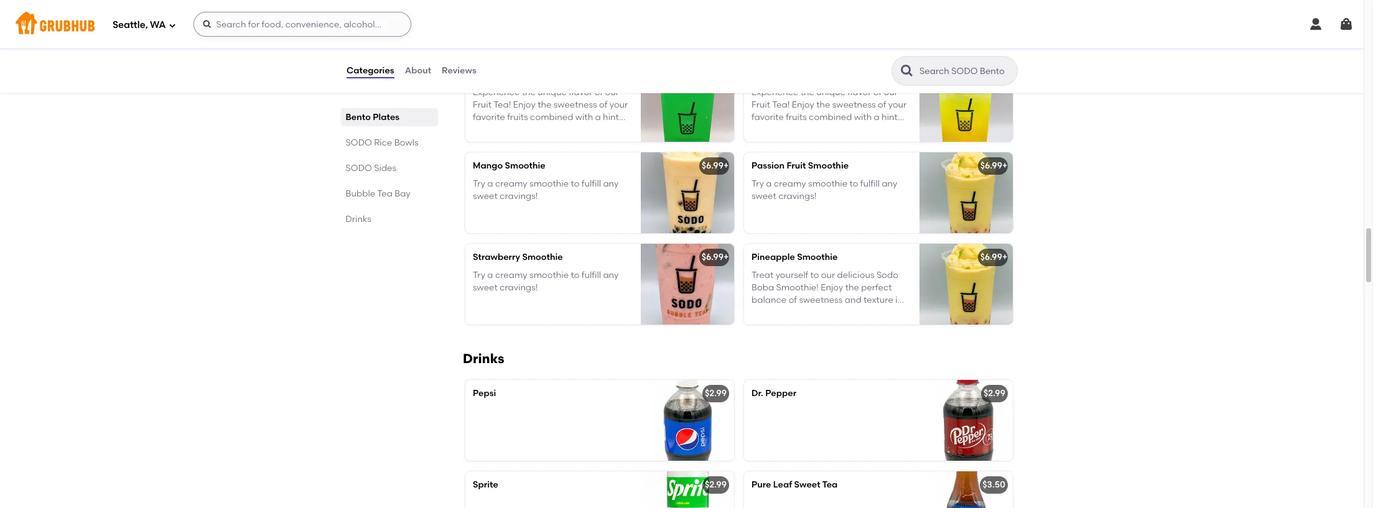 Task type: describe. For each thing, give the bounding box(es) containing it.
$6.99 + for mango smoothie
[[702, 161, 729, 171]]

- inside button
[[544, 33, 548, 44]]

to inside button
[[561, 46, 570, 57]]

experience the unique flavor of our fruit tea! enjoy the sweetness of your favorite fruits combined with a hint of refreshing tea - it's a delicious treat you won't want to miss! for "kiwi fruit tea" image
[[473, 87, 628, 148]]

smoothie for mango smoothie
[[505, 161, 546, 171]]

unique for "kiwi fruit tea" image
[[538, 87, 567, 97]]

bubble
[[346, 189, 376, 199]]

treat for "kiwi fruit tea" image
[[473, 137, 494, 148]]

drinks inside tab
[[346, 214, 372, 225]]

every
[[752, 308, 774, 318]]

enjoy inside button
[[513, 8, 536, 19]]

experience the unique flavor of our fruit tea! enjoy the sweetness of your favorite fruits combined with a hint of refreshing tea - it's a delicious treat you won't want to miss! button
[[465, 0, 734, 57]]

honeydew smoothie image
[[920, 0, 1013, 51]]

sweet for mango smoothie
[[473, 191, 498, 202]]

boba
[[752, 282, 774, 293]]

passion fruit smoothie
[[752, 161, 849, 171]]

pure leaf sweet tea
[[752, 480, 838, 491]]

kiwi fruit tea image
[[641, 61, 734, 142]]

+ for strawberry smoothie
[[724, 252, 729, 263]]

want inside button
[[538, 46, 559, 57]]

seattle,
[[113, 19, 148, 30]]

with for "kiwi fruit tea" image
[[575, 112, 593, 123]]

sweet for strawberry smoothie
[[473, 282, 498, 293]]

our inside experience the unique flavor of our fruit tea! enjoy the sweetness of your favorite fruits combined with a hint of refreshing tea - it's a delicious treat you won't want to miss! button
[[605, 0, 619, 6]]

favorite inside experience the unique flavor of our fruit tea! enjoy the sweetness of your favorite fruits combined with a hint of refreshing tea - it's a delicious treat you won't want to miss! button
[[473, 21, 505, 31]]

you for lemon fruit tea image at the right
[[774, 137, 790, 148]]

flavor for "kiwi fruit tea" image
[[569, 87, 593, 97]]

your inside button
[[610, 8, 628, 19]]

bowls
[[395, 138, 419, 148]]

experience the unique flavor of our fruit tea! enjoy the sweetness of your favorite fruits combined with a hint of refreshing tea - it's a delicious treat you won't want to miss! for lemon fruit tea image at the right
[[752, 87, 907, 148]]

smoothie right passion
[[808, 161, 849, 171]]

seattle, wa
[[113, 19, 166, 30]]

pepsi image
[[641, 380, 734, 461]]

passion
[[752, 161, 785, 171]]

pure leaf sweet tea image
[[920, 472, 1013, 508]]

enjoy for pineapple smoothie image
[[821, 282, 843, 293]]

favorite for lemon fruit tea image at the right
[[752, 112, 784, 123]]

+ for passion fruit smoothie
[[1002, 161, 1008, 171]]

wa
[[150, 19, 166, 30]]

fruit up passion
[[752, 100, 770, 110]]

fruit right passion
[[787, 161, 806, 171]]

any for mango smoothie
[[603, 178, 619, 189]]

fruit inside button
[[473, 8, 492, 19]]

bubble tea bay
[[346, 189, 411, 199]]

bento
[[346, 112, 371, 123]]

you inside experience the unique flavor of our fruit tea! enjoy the sweetness of your favorite fruits combined with a hint of refreshing tea - it's a delicious treat you won't want to miss! button
[[496, 46, 511, 57]]

any for passion fruit smoothie
[[882, 178, 898, 189]]

the inside treat yourself to our delicious sodo boba smoothie! enjoy the perfect balance of sweetness and texture in every sip!
[[845, 282, 859, 293]]

hint for "kiwi fruit tea" image
[[603, 112, 619, 123]]

fulfill for mango smoothie
[[582, 178, 601, 189]]

and
[[845, 295, 862, 306]]

cravings! for mango
[[500, 191, 538, 202]]

try for passion fruit smoothie
[[752, 178, 764, 189]]

Search SODO Bento search field
[[918, 65, 1014, 77]]

$2.99 for dr. pepper
[[705, 388, 727, 399]]

your for lemon fruit tea image at the right
[[888, 100, 907, 110]]

creamy for passion
[[774, 178, 806, 189]]

bubble tea bay tab
[[346, 187, 433, 200]]

in
[[896, 295, 903, 306]]

+ for mango smoothie
[[724, 161, 729, 171]]

with inside experience the unique flavor of our fruit tea! enjoy the sweetness of your favorite fruits combined with a hint of refreshing tea - it's a delicious treat you won't want to miss! button
[[575, 21, 593, 31]]

drinks tab
[[346, 213, 433, 226]]

smoothie for pineapple smoothie
[[797, 252, 838, 263]]

refreshing for lemon fruit tea image at the right
[[762, 125, 804, 135]]

mango smoothie
[[473, 161, 546, 171]]

tea for lemon fruit tea image at the right
[[806, 125, 821, 135]]

1 horizontal spatial drinks
[[463, 351, 504, 367]]

strawberry smoothie image
[[641, 244, 734, 325]]

pure
[[752, 480, 771, 491]]

want for lemon fruit tea image at the right
[[817, 137, 838, 148]]

kiwi fruit tea
[[473, 69, 529, 80]]

fulfill for passion fruit smoothie
[[860, 178, 880, 189]]

combined for "kiwi fruit tea" image
[[530, 112, 573, 123]]

sodo
[[877, 270, 898, 280]]

0 vertical spatial tea
[[514, 69, 529, 80]]

unique for lemon fruit tea image at the right
[[817, 87, 846, 97]]

it's for lemon fruit tea image at the right
[[829, 125, 840, 135]]

dr.
[[752, 388, 763, 399]]

won't for lemon fruit tea image at the right
[[792, 137, 815, 148]]

sodo rice bowls tab
[[346, 136, 433, 149]]

it's inside button
[[550, 33, 561, 44]]

creamy for mango
[[495, 178, 527, 189]]

treat yourself to our delicious sodo boba smoothie! enjoy the perfect balance of sweetness and texture in every sip!
[[752, 270, 903, 318]]

enjoy for lemon fruit tea image at the right
[[792, 100, 814, 110]]

try for strawberry smoothie
[[473, 270, 485, 280]]

you for "kiwi fruit tea" image
[[496, 137, 511, 148]]

treat
[[752, 270, 774, 280]]

experience inside button
[[473, 0, 520, 6]]

miss! for lemon fruit tea image at the right
[[851, 137, 872, 148]]

try for mango smoothie
[[473, 178, 485, 189]]

$3.50
[[983, 480, 1006, 491]]

categories button
[[346, 49, 395, 93]]

fruits for lemon fruit tea image at the right
[[786, 112, 807, 123]]

fruits inside button
[[507, 21, 528, 31]]

dr. pepper image
[[920, 380, 1013, 461]]

creamy for strawberry
[[495, 270, 527, 280]]

won't for "kiwi fruit tea" image
[[513, 137, 536, 148]]

treat for lemon fruit tea image at the right
[[752, 137, 772, 148]]

hint inside button
[[603, 21, 619, 31]]



Task type: locate. For each thing, give the bounding box(es) containing it.
creamy down the strawberry smoothie
[[495, 270, 527, 280]]

try a creamy smoothie to fulfill any sweet cravings! down the strawberry smoothie
[[473, 270, 619, 293]]

sodo sides tab
[[346, 162, 433, 175]]

try a creamy smoothie to fulfill any sweet cravings! for strawberry smoothie
[[473, 270, 619, 293]]

search icon image
[[900, 63, 915, 78]]

flavor
[[569, 0, 593, 6], [569, 87, 593, 97], [848, 87, 871, 97]]

texture
[[864, 295, 893, 306]]

sodo for sodo rice bowls
[[346, 138, 372, 148]]

sodo left the rice
[[346, 138, 372, 148]]

balance
[[752, 295, 787, 306]]

bento plates
[[346, 112, 400, 123]]

1 vertical spatial tea
[[378, 189, 393, 199]]

drinks up pepsi
[[463, 351, 504, 367]]

$6.99 for strawberry smoothie
[[702, 252, 724, 263]]

our inside treat yourself to our delicious sodo boba smoothie! enjoy the perfect balance of sweetness and texture in every sip!
[[821, 270, 835, 280]]

sweet down strawberry
[[473, 282, 498, 293]]

try a creamy smoothie to fulfill any sweet cravings! down passion fruit smoothie
[[752, 178, 898, 202]]

fruits up passion fruit smoothie
[[786, 112, 807, 123]]

$2.99 for pure leaf sweet tea
[[705, 480, 727, 491]]

miss!
[[572, 46, 593, 57], [572, 137, 593, 148], [851, 137, 872, 148]]

main navigation navigation
[[0, 0, 1364, 49]]

tea left bay
[[378, 189, 393, 199]]

sodo rice bowls
[[346, 138, 419, 148]]

enjoy
[[513, 8, 536, 19], [513, 100, 536, 110], [792, 100, 814, 110], [821, 282, 843, 293]]

bento plates tab
[[346, 111, 433, 124]]

mango
[[473, 161, 503, 171]]

fruits up kiwi fruit tea
[[507, 21, 528, 31]]

1 horizontal spatial tea
[[514, 69, 529, 80]]

smoothie for strawberry smoothie
[[522, 252, 563, 263]]

tea for "kiwi fruit tea" image
[[528, 125, 542, 135]]

try down strawberry
[[473, 270, 485, 280]]

$6.99 + for strawberry smoothie
[[702, 252, 729, 263]]

sip!
[[777, 308, 791, 318]]

tea right kiwi
[[514, 69, 529, 80]]

pineapple
[[752, 252, 795, 263]]

1 sodo from the top
[[346, 138, 372, 148]]

delicious
[[571, 33, 608, 44], [571, 125, 608, 135], [850, 125, 887, 135], [837, 270, 875, 280]]

tea
[[514, 69, 529, 80], [378, 189, 393, 199], [822, 480, 838, 491]]

won't up passion fruit smoothie
[[792, 137, 815, 148]]

creamy down mango smoothie
[[495, 178, 527, 189]]

categories
[[347, 65, 394, 76]]

tea
[[528, 33, 542, 44], [528, 125, 542, 135], [806, 125, 821, 135]]

hint
[[603, 21, 619, 31], [603, 112, 619, 123], [882, 112, 898, 123]]

miss! inside button
[[572, 46, 593, 57]]

lemon fruit tea image
[[920, 61, 1013, 142]]

tea up passion fruit smoothie
[[806, 125, 821, 135]]

strawberry smoothie
[[473, 252, 563, 263]]

svg image
[[1309, 17, 1324, 32], [1339, 17, 1354, 32], [202, 19, 212, 29], [168, 21, 176, 29]]

refreshing up passion
[[762, 125, 804, 135]]

smoothie!
[[776, 282, 819, 293]]

your
[[610, 8, 628, 19], [610, 100, 628, 110], [888, 100, 907, 110]]

flavor inside experience the unique flavor of our fruit tea! enjoy the sweetness of your favorite fruits combined with a hint of refreshing tea - it's a delicious treat you won't want to miss! button
[[569, 0, 593, 6]]

sweet
[[473, 191, 498, 202], [752, 191, 776, 202], [473, 282, 498, 293]]

strawberry
[[473, 252, 520, 263]]

experience the unique flavor of our fruit tea! enjoy the sweetness of your favorite fruits combined with a hint of refreshing tea - it's a delicious treat you won't want to miss!
[[473, 0, 628, 57], [473, 87, 628, 148], [752, 87, 907, 148]]

sweet down the mango
[[473, 191, 498, 202]]

cravings! down mango smoothie
[[500, 191, 538, 202]]

smoothie down the strawberry smoothie
[[530, 270, 569, 280]]

fulfill for strawberry smoothie
[[582, 270, 601, 280]]

fruit up kiwi
[[473, 8, 492, 19]]

combined inside button
[[530, 21, 573, 31]]

sweetness inside experience the unique flavor of our fruit tea! enjoy the sweetness of your favorite fruits combined with a hint of refreshing tea - it's a delicious treat you won't want to miss! button
[[554, 8, 597, 19]]

try a creamy smoothie to fulfill any sweet cravings! for mango smoothie
[[473, 178, 619, 202]]

smoothie for strawberry smoothie
[[530, 270, 569, 280]]

experience
[[473, 0, 520, 6], [473, 87, 520, 97], [752, 87, 799, 97]]

creamy down passion fruit smoothie
[[774, 178, 806, 189]]

+
[[724, 161, 729, 171], [1002, 161, 1008, 171], [724, 252, 729, 263], [1002, 252, 1008, 263]]

sprite
[[473, 480, 498, 491]]

to
[[561, 46, 570, 57], [561, 137, 570, 148], [840, 137, 849, 148], [571, 178, 580, 189], [850, 178, 858, 189], [571, 270, 580, 280], [811, 270, 819, 280]]

won't up kiwi fruit tea
[[513, 46, 536, 57]]

unique inside button
[[538, 0, 567, 6]]

want for "kiwi fruit tea" image
[[538, 137, 559, 148]]

the
[[522, 0, 536, 6], [538, 8, 552, 19], [522, 87, 536, 97], [801, 87, 814, 97], [538, 100, 552, 110], [817, 100, 830, 110], [845, 282, 859, 293]]

smoothie
[[505, 161, 546, 171], [808, 161, 849, 171], [522, 252, 563, 263], [797, 252, 838, 263]]

refreshing
[[483, 33, 526, 44], [483, 125, 526, 135], [762, 125, 804, 135]]

unique
[[538, 0, 567, 6], [538, 87, 567, 97], [817, 87, 846, 97]]

with
[[575, 21, 593, 31], [575, 112, 593, 123], [854, 112, 872, 123]]

sodo for sodo sides
[[346, 163, 372, 174]]

sodo
[[346, 138, 372, 148], [346, 163, 372, 174]]

reviews button
[[441, 49, 477, 93]]

try a creamy smoothie to fulfill any sweet cravings!
[[473, 178, 619, 202], [752, 178, 898, 202], [473, 270, 619, 293]]

you
[[496, 46, 511, 57], [496, 137, 511, 148], [774, 137, 790, 148]]

try down passion
[[752, 178, 764, 189]]

treat up passion
[[752, 137, 772, 148]]

- for lemon fruit tea image at the right
[[823, 125, 826, 135]]

tea! for "kiwi fruit tea" image
[[494, 100, 511, 110]]

fruits down kiwi fruit tea
[[507, 112, 528, 123]]

it's for "kiwi fruit tea" image
[[550, 125, 561, 135]]

your for "kiwi fruit tea" image
[[610, 100, 628, 110]]

fruits
[[507, 21, 528, 31], [507, 112, 528, 123], [786, 112, 807, 123]]

treat up the mango
[[473, 137, 494, 148]]

favorite down kiwi
[[473, 112, 505, 123]]

combined
[[530, 21, 573, 31], [530, 112, 573, 123], [809, 112, 852, 123]]

refreshing for "kiwi fruit tea" image
[[483, 125, 526, 135]]

2 vertical spatial tea
[[822, 480, 838, 491]]

drinks down bubble
[[346, 214, 372, 225]]

perfect
[[861, 282, 892, 293]]

cravings! for passion
[[779, 191, 817, 202]]

tea right the sweet
[[822, 480, 838, 491]]

try
[[473, 178, 485, 189], [752, 178, 764, 189], [473, 270, 485, 280]]

refreshing inside button
[[483, 33, 526, 44]]

0 horizontal spatial tea
[[378, 189, 393, 199]]

$6.99 for mango smoothie
[[702, 161, 724, 171]]

smoothie
[[530, 178, 569, 189], [808, 178, 848, 189], [530, 270, 569, 280]]

you up passion
[[774, 137, 790, 148]]

yourself
[[776, 270, 808, 280]]

want
[[538, 46, 559, 57], [538, 137, 559, 148], [817, 137, 838, 148]]

- for "kiwi fruit tea" image
[[544, 125, 548, 135]]

cravings! for strawberry
[[500, 282, 538, 293]]

with for lemon fruit tea image at the right
[[854, 112, 872, 123]]

$6.99 + for pineapple smoothie
[[980, 252, 1008, 263]]

delicious inside treat yourself to our delicious sodo boba smoothie! enjoy the perfect balance of sweetness and texture in every sip!
[[837, 270, 875, 280]]

leaf
[[773, 480, 792, 491]]

tea!
[[494, 8, 511, 19], [494, 100, 511, 110], [772, 100, 790, 110]]

cravings! down passion fruit smoothie
[[779, 191, 817, 202]]

try a creamy smoothie to fulfill any sweet cravings! for passion fruit smoothie
[[752, 178, 898, 202]]

-
[[544, 33, 548, 44], [544, 125, 548, 135], [823, 125, 826, 135]]

$2.99
[[705, 388, 727, 399], [984, 388, 1006, 399], [705, 480, 727, 491]]

1 vertical spatial sodo
[[346, 163, 372, 174]]

smoothie right the mango
[[505, 161, 546, 171]]

fulfill
[[582, 178, 601, 189], [860, 178, 880, 189], [582, 270, 601, 280]]

fruit right kiwi
[[493, 69, 512, 80]]

dr. pepper
[[752, 388, 797, 399]]

0 vertical spatial drinks
[[346, 214, 372, 225]]

about
[[405, 65, 431, 76]]

favorite up passion
[[752, 112, 784, 123]]

+ for pineapple smoothie
[[1002, 252, 1008, 263]]

smoothie for passion fruit smoothie
[[808, 178, 848, 189]]

smoothie right strawberry
[[522, 252, 563, 263]]

favorite for "kiwi fruit tea" image
[[473, 112, 505, 123]]

of inside treat yourself to our delicious sodo boba smoothie! enjoy the perfect balance of sweetness and texture in every sip!
[[789, 295, 797, 306]]

experience for lemon fruit tea image at the right
[[752, 87, 799, 97]]

tea! for lemon fruit tea image at the right
[[772, 100, 790, 110]]

sodo inside tab
[[346, 163, 372, 174]]

smoothie down passion fruit smoothie
[[808, 178, 848, 189]]

treat inside button
[[473, 46, 494, 57]]

smoothie for mango smoothie
[[530, 178, 569, 189]]

any
[[603, 178, 619, 189], [882, 178, 898, 189], [603, 270, 619, 280]]

tea inside button
[[528, 33, 542, 44]]

fruits for "kiwi fruit tea" image
[[507, 112, 528, 123]]

won't
[[513, 46, 536, 57], [513, 137, 536, 148], [792, 137, 815, 148]]

treat
[[473, 46, 494, 57], [473, 137, 494, 148], [752, 137, 772, 148]]

0 vertical spatial sodo
[[346, 138, 372, 148]]

sides
[[374, 163, 397, 174]]

you up mango smoothie
[[496, 137, 511, 148]]

pepsi
[[473, 388, 496, 399]]

refreshing up kiwi fruit tea
[[483, 33, 526, 44]]

a
[[595, 21, 601, 31], [563, 33, 569, 44], [595, 112, 601, 123], [874, 112, 880, 123], [563, 125, 569, 135], [842, 125, 848, 135], [487, 178, 493, 189], [766, 178, 772, 189], [487, 270, 493, 280]]

enjoy for "kiwi fruit tea" image
[[513, 100, 536, 110]]

$6.99 + for passion fruit smoothie
[[980, 161, 1008, 171]]

cravings!
[[500, 191, 538, 202], [779, 191, 817, 202], [500, 282, 538, 293]]

experience for "kiwi fruit tea" image
[[473, 87, 520, 97]]

Search for food, convenience, alcohol... search field
[[193, 12, 411, 37]]

sodo up bubble
[[346, 163, 372, 174]]

about button
[[404, 49, 432, 93]]

sweetness
[[554, 8, 597, 19], [554, 100, 597, 110], [832, 100, 876, 110], [799, 295, 843, 306]]

fruit
[[473, 8, 492, 19], [493, 69, 512, 80], [473, 100, 492, 110], [752, 100, 770, 110], [787, 161, 806, 171]]

0 horizontal spatial drinks
[[346, 214, 372, 225]]

delicious inside button
[[571, 33, 608, 44]]

$6.99 for passion fruit smoothie
[[980, 161, 1002, 171]]

hint for lemon fruit tea image at the right
[[882, 112, 898, 123]]

$6.99 +
[[702, 161, 729, 171], [980, 161, 1008, 171], [702, 252, 729, 263], [980, 252, 1008, 263]]

miss! for "kiwi fruit tea" image
[[572, 137, 593, 148]]

sodo sides
[[346, 163, 397, 174]]

bay
[[395, 189, 411, 199]]

tea inside bubble tea bay tab
[[378, 189, 393, 199]]

2 sodo from the top
[[346, 163, 372, 174]]

creamy
[[495, 178, 527, 189], [774, 178, 806, 189], [495, 270, 527, 280]]

kiwi
[[473, 69, 491, 80]]

$6.25
[[983, 69, 1006, 80]]

blueberry fruit tea image
[[641, 0, 734, 51]]

plates
[[373, 112, 400, 123]]

treat up kiwi
[[473, 46, 494, 57]]

tea up kiwi fruit tea
[[528, 33, 542, 44]]

flavor for lemon fruit tea image at the right
[[848, 87, 871, 97]]

sodo inside tab
[[346, 138, 372, 148]]

sweet
[[794, 480, 821, 491]]

passion fruit smoothie image
[[920, 153, 1013, 234]]

smoothie down mango smoothie
[[530, 178, 569, 189]]

$6.99 for pineapple smoothie
[[980, 252, 1002, 263]]

our
[[605, 0, 619, 6], [605, 87, 619, 97], [884, 87, 898, 97], [821, 270, 835, 280]]

tea up mango smoothie
[[528, 125, 542, 135]]

smoothie up yourself
[[797, 252, 838, 263]]

2 horizontal spatial tea
[[822, 480, 838, 491]]

tea! inside experience the unique flavor of our fruit tea! enjoy the sweetness of your favorite fruits combined with a hint of refreshing tea - it's a delicious treat you won't want to miss! button
[[494, 8, 511, 19]]

pineapple smoothie image
[[920, 244, 1013, 325]]

sprite image
[[641, 472, 734, 508]]

rice
[[374, 138, 393, 148]]

it's
[[550, 33, 561, 44], [550, 125, 561, 135], [829, 125, 840, 135]]

any for strawberry smoothie
[[603, 270, 619, 280]]

enjoy inside treat yourself to our delicious sodo boba smoothie! enjoy the perfect balance of sweetness and texture in every sip!
[[821, 282, 843, 293]]

won't inside button
[[513, 46, 536, 57]]

refreshing up mango smoothie
[[483, 125, 526, 135]]

won't up mango smoothie
[[513, 137, 536, 148]]

drinks
[[346, 214, 372, 225], [463, 351, 504, 367]]

to inside treat yourself to our delicious sodo boba smoothie! enjoy the perfect balance of sweetness and texture in every sip!
[[811, 270, 819, 280]]

pepper
[[766, 388, 797, 399]]

mango smoothie image
[[641, 153, 734, 234]]

try down the mango
[[473, 178, 485, 189]]

combined for lemon fruit tea image at the right
[[809, 112, 852, 123]]

$6.99
[[702, 161, 724, 171], [980, 161, 1002, 171], [702, 252, 724, 263], [980, 252, 1002, 263]]

favorite up kiwi
[[473, 21, 505, 31]]

try a creamy smoothie to fulfill any sweet cravings! down mango smoothie
[[473, 178, 619, 202]]

sweetness inside treat yourself to our delicious sodo boba smoothie! enjoy the perfect balance of sweetness and texture in every sip!
[[799, 295, 843, 306]]

fruit down kiwi
[[473, 100, 492, 110]]

of
[[595, 0, 603, 6], [599, 8, 608, 19], [473, 33, 481, 44], [595, 87, 603, 97], [874, 87, 882, 97], [599, 100, 608, 110], [878, 100, 886, 110], [473, 125, 481, 135], [752, 125, 760, 135], [789, 295, 797, 306]]

sweet for passion fruit smoothie
[[752, 191, 776, 202]]

favorite
[[473, 21, 505, 31], [473, 112, 505, 123], [752, 112, 784, 123]]

1 vertical spatial drinks
[[463, 351, 504, 367]]

sweet down passion
[[752, 191, 776, 202]]

pineapple smoothie
[[752, 252, 838, 263]]

you up kiwi fruit tea
[[496, 46, 511, 57]]

reviews
[[442, 65, 477, 76]]

cravings! down the strawberry smoothie
[[500, 282, 538, 293]]



Task type: vqa. For each thing, say whether or not it's contained in the screenshot.
Seattle, on the top left of page
yes



